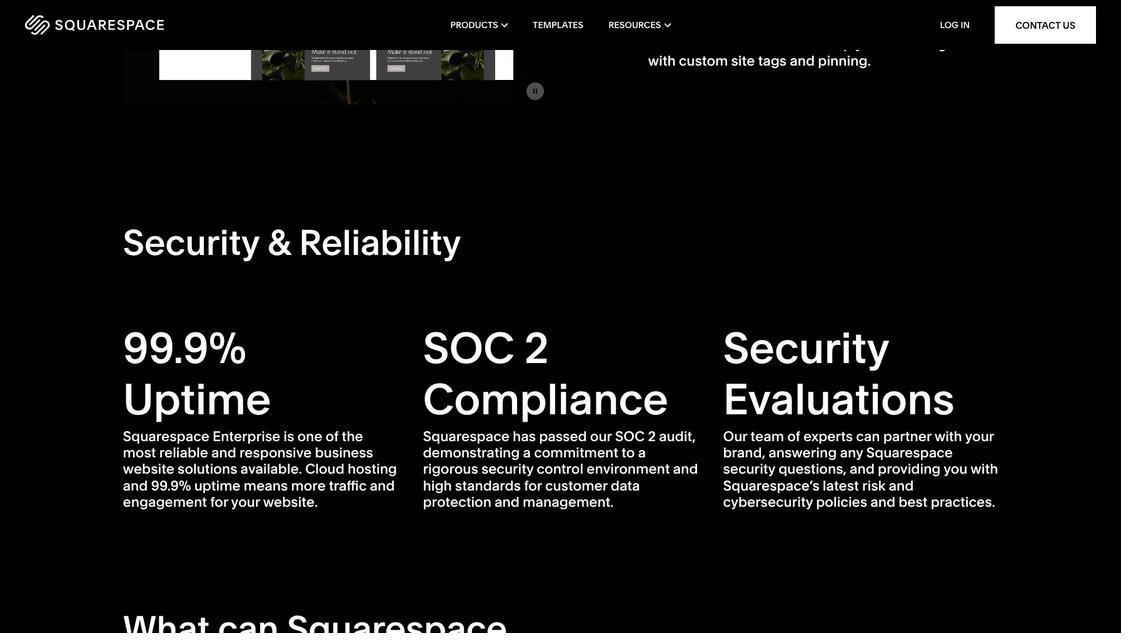 Task type: vqa. For each thing, say whether or not it's contained in the screenshot.
the right BY
no



Task type: describe. For each thing, give the bounding box(es) containing it.
security inside security evaluations our team of experts can partner with your brand, answering any squarespace security questions, and providing you with squarespace's latest risk and cybersecurity policies and best practices.
[[723, 461, 776, 478]]

products
[[450, 19, 498, 31]]

and left best
[[871, 494, 896, 511]]

and up uptime
[[211, 445, 236, 462]]

streamline
[[648, 36, 719, 53]]

rigorous
[[423, 461, 478, 478]]

uptime
[[194, 478, 241, 495]]

security evaluations our team of experts can partner with your brand, answering any squarespace security questions, and providing you with squarespace's latest risk and cybersecurity policies and best practices.
[[723, 322, 998, 511]]

for inside soc 2 compliance squarespace has passed our soc 2 audit, demonstrating a commitment to a rigorous security control environment and high standards for customer data protection and management.
[[524, 478, 542, 495]]

available.
[[241, 461, 302, 478]]

site
[[731, 52, 755, 69]]

cybersecurity
[[723, 494, 813, 511]]

of inside "99.9% uptime squarespace enterprise is one of the most reliable and responsive business website solutions available. cloud hosting and 99.9% uptime means more traffic and engagement for your website."
[[326, 428, 339, 445]]

squarespace inside "99.9% uptime squarespace enterprise is one of the most reliable and responsive business website solutions available. cloud hosting and 99.9% uptime means more traffic and engagement for your website."
[[123, 428, 209, 445]]

security & reliability
[[123, 222, 461, 264]]

evaluations
[[723, 373, 955, 425]]

your inside security evaluations our team of experts can partner with your brand, answering any squarespace security questions, and providing you with squarespace's latest risk and cybersecurity policies and best practices.
[[965, 428, 994, 445]]

our
[[590, 428, 612, 445]]

control
[[537, 461, 584, 478]]

and right traffic in the bottom left of the page
[[370, 478, 395, 495]]

in
[[961, 19, 970, 31]]

latest
[[823, 478, 859, 495]]

management.
[[523, 494, 614, 511]]

log             in link
[[940, 19, 970, 31]]

solutions
[[178, 461, 237, 478]]

and right tags at the top right of the page
[[790, 52, 815, 69]]

contact
[[1016, 19, 1061, 31]]

squarespace inside soc 2 compliance squarespace has passed our soc 2 audit, demonstrating a commitment to a rigorous security control environment and high standards for customer data protection and management.
[[423, 428, 510, 445]]

0 vertical spatial 99.9%
[[123, 322, 247, 374]]

protection
[[423, 494, 492, 511]]

means
[[244, 478, 288, 495]]

uptime
[[123, 373, 271, 425]]

compliance
[[423, 373, 669, 425]]

1 horizontal spatial soc
[[615, 428, 645, 445]]

enterprise
[[213, 428, 280, 445]]

and right protection
[[495, 494, 520, 511]]

with inside "streamline workflows and keep your team organized with custom site tags and pinning."
[[648, 52, 676, 69]]

organized
[[924, 36, 990, 53]]

one
[[297, 428, 322, 445]]

products button
[[450, 0, 508, 50]]

practices.
[[931, 494, 996, 511]]

squarespace inside security evaluations our team of experts can partner with your brand, answering any squarespace security questions, and providing you with squarespace's latest risk and cybersecurity policies and best practices.
[[866, 445, 953, 462]]

and down audit,
[[673, 461, 698, 478]]

standards
[[455, 478, 521, 495]]

policies
[[816, 494, 867, 511]]

any
[[840, 445, 863, 462]]

1 a from the left
[[523, 445, 531, 462]]

responsive
[[240, 445, 312, 462]]

and left keep
[[792, 36, 817, 53]]

and down can
[[850, 461, 875, 478]]

commitment
[[534, 445, 618, 462]]

has
[[513, 428, 536, 445]]

to
[[622, 445, 635, 462]]

pinning.
[[818, 52, 871, 69]]

you
[[944, 461, 968, 478]]

soc 2 compliance squarespace has passed our soc 2 audit, demonstrating a commitment to a rigorous security control environment and high standards for customer data protection and management.
[[423, 322, 698, 511]]

high
[[423, 478, 452, 495]]

risk
[[862, 478, 886, 495]]

log             in
[[940, 19, 970, 31]]

us
[[1063, 19, 1076, 31]]

brand,
[[723, 445, 766, 462]]

most
[[123, 445, 156, 462]]

1 horizontal spatial with
[[935, 428, 962, 445]]

team inside "streamline workflows and keep your team organized with custom site tags and pinning."
[[888, 36, 921, 53]]

of inside security evaluations our team of experts can partner with your brand, answering any squarespace security questions, and providing you with squarespace's latest risk and cybersecurity policies and best practices.
[[787, 428, 800, 445]]

squarespace logo image
[[25, 15, 164, 35]]

0 vertical spatial soc
[[423, 322, 515, 374]]

answering
[[769, 445, 837, 462]]

contact us
[[1016, 19, 1076, 31]]

traffic
[[329, 478, 367, 495]]

security for evaluations
[[723, 322, 890, 374]]

passed
[[539, 428, 587, 445]]

workflows
[[722, 36, 789, 53]]



Task type: locate. For each thing, give the bounding box(es) containing it.
0 horizontal spatial your
[[231, 494, 260, 511]]

with left custom
[[648, 52, 676, 69]]

our
[[723, 428, 748, 445]]

with
[[648, 52, 676, 69], [935, 428, 962, 445], [971, 461, 998, 478]]

1 horizontal spatial 2
[[648, 428, 656, 445]]

security for &
[[123, 222, 259, 264]]

99.9% uptime squarespace enterprise is one of the most reliable and responsive business website solutions available. cloud hosting and 99.9% uptime means more traffic and engagement for your website.
[[123, 322, 397, 511]]

video element
[[123, 0, 548, 105]]

0 horizontal spatial with
[[648, 52, 676, 69]]

can
[[856, 428, 880, 445]]

1 horizontal spatial of
[[787, 428, 800, 445]]

1 vertical spatial security
[[723, 322, 890, 374]]

0 horizontal spatial squarespace
[[123, 428, 209, 445]]

reliability
[[299, 222, 461, 264]]

team inside security evaluations our team of experts can partner with your brand, answering any squarespace security questions, and providing you with squarespace's latest risk and cybersecurity policies and best practices.
[[751, 428, 784, 445]]

tags
[[758, 52, 787, 69]]

squarespace
[[123, 428, 209, 445], [423, 428, 510, 445], [866, 445, 953, 462]]

reliable
[[159, 445, 208, 462]]

demonstrating
[[423, 445, 520, 462]]

0 horizontal spatial for
[[210, 494, 228, 511]]

1 of from the left
[[326, 428, 339, 445]]

website
[[123, 461, 174, 478]]

2 horizontal spatial squarespace
[[866, 445, 953, 462]]

0 vertical spatial security
[[123, 222, 259, 264]]

2 security from the left
[[723, 461, 776, 478]]

1 horizontal spatial team
[[888, 36, 921, 53]]

templates
[[533, 19, 584, 31]]

2 horizontal spatial with
[[971, 461, 998, 478]]

1 horizontal spatial security
[[723, 322, 890, 374]]

squarespace up website
[[123, 428, 209, 445]]

a left control
[[523, 445, 531, 462]]

security
[[123, 222, 259, 264], [723, 322, 890, 374]]

0 vertical spatial with
[[648, 52, 676, 69]]

custom
[[679, 52, 728, 69]]

your up you
[[965, 428, 994, 445]]

resources
[[609, 19, 661, 31]]

of
[[326, 428, 339, 445], [787, 428, 800, 445]]

0 horizontal spatial team
[[751, 428, 784, 445]]

security down "has"
[[481, 461, 534, 478]]

experts
[[804, 428, 853, 445]]

resources button
[[609, 0, 671, 50]]

1 horizontal spatial your
[[855, 36, 884, 53]]

2 vertical spatial your
[[231, 494, 260, 511]]

providing
[[878, 461, 941, 478]]

1 vertical spatial 99.9%
[[151, 478, 191, 495]]

log
[[940, 19, 959, 31]]

1 vertical spatial team
[[751, 428, 784, 445]]

engagement
[[123, 494, 207, 511]]

team left organized
[[888, 36, 921, 53]]

security inside security evaluations our team of experts can partner with your brand, answering any squarespace security questions, and providing you with squarespace's latest risk and cybersecurity policies and best practices.
[[723, 322, 890, 374]]

soc
[[423, 322, 515, 374], [615, 428, 645, 445]]

security inside soc 2 compliance squarespace has passed our soc 2 audit, demonstrating a commitment to a rigorous security control environment and high standards for customer data protection and management.
[[481, 461, 534, 478]]

your inside "streamline workflows and keep your team organized with custom site tags and pinning."
[[855, 36, 884, 53]]

security down our
[[723, 461, 776, 478]]

a
[[523, 445, 531, 462], [638, 445, 646, 462]]

0 vertical spatial team
[[888, 36, 921, 53]]

0 horizontal spatial a
[[523, 445, 531, 462]]

1 horizontal spatial squarespace
[[423, 428, 510, 445]]

1 vertical spatial soc
[[615, 428, 645, 445]]

for left customer
[[524, 478, 542, 495]]

for inside "99.9% uptime squarespace enterprise is one of the most reliable and responsive business website solutions available. cloud hosting and 99.9% uptime means more traffic and engagement for your website."
[[210, 494, 228, 511]]

1 vertical spatial your
[[965, 428, 994, 445]]

1 security from the left
[[481, 461, 534, 478]]

0 horizontal spatial security
[[123, 222, 259, 264]]

0 horizontal spatial 2
[[525, 322, 549, 374]]

hosting
[[348, 461, 397, 478]]

0 horizontal spatial soc
[[423, 322, 515, 374]]

environment
[[587, 461, 670, 478]]

team
[[888, 36, 921, 53], [751, 428, 784, 445]]

customer
[[545, 478, 608, 495]]

is
[[284, 428, 294, 445]]

keep
[[820, 36, 853, 53]]

the
[[342, 428, 363, 445]]

questions,
[[779, 461, 847, 478]]

business
[[315, 445, 373, 462]]

team right our
[[751, 428, 784, 445]]

with up you
[[935, 428, 962, 445]]

99.9%
[[123, 322, 247, 374], [151, 478, 191, 495]]

2 a from the left
[[638, 445, 646, 462]]

0 horizontal spatial of
[[326, 428, 339, 445]]

squarespace up risk
[[866, 445, 953, 462]]

security
[[481, 461, 534, 478], [723, 461, 776, 478]]

data
[[611, 478, 640, 495]]

audit,
[[659, 428, 696, 445]]

contact us link
[[995, 6, 1096, 44]]

0 vertical spatial 2
[[525, 322, 549, 374]]

&
[[268, 222, 291, 264]]

a right to on the bottom of the page
[[638, 445, 646, 462]]

your inside "99.9% uptime squarespace enterprise is one of the most reliable and responsive business website solutions available. cloud hosting and 99.9% uptime means more traffic and engagement for your website."
[[231, 494, 260, 511]]

and down most
[[123, 478, 148, 495]]

2 vertical spatial with
[[971, 461, 998, 478]]

best
[[899, 494, 928, 511]]

squarespace up the rigorous
[[423, 428, 510, 445]]

partner
[[883, 428, 932, 445]]

for down solutions
[[210, 494, 228, 511]]

for
[[524, 478, 542, 495], [210, 494, 228, 511]]

your right keep
[[855, 36, 884, 53]]

0 horizontal spatial security
[[481, 461, 534, 478]]

1 vertical spatial 2
[[648, 428, 656, 445]]

1 horizontal spatial security
[[723, 461, 776, 478]]

2 of from the left
[[787, 428, 800, 445]]

and
[[792, 36, 817, 53], [790, 52, 815, 69], [211, 445, 236, 462], [673, 461, 698, 478], [850, 461, 875, 478], [123, 478, 148, 495], [370, 478, 395, 495], [889, 478, 914, 495], [495, 494, 520, 511], [871, 494, 896, 511]]

squarespace logo link
[[25, 15, 239, 35]]

1 vertical spatial with
[[935, 428, 962, 445]]

and right risk
[[889, 478, 914, 495]]

your
[[855, 36, 884, 53], [965, 428, 994, 445], [231, 494, 260, 511]]

of left "the"
[[326, 428, 339, 445]]

your down available. at the left bottom of page
[[231, 494, 260, 511]]

website.
[[263, 494, 318, 511]]

1 horizontal spatial a
[[638, 445, 646, 462]]

1 horizontal spatial for
[[524, 478, 542, 495]]

streamline workflows and keep your team organized with custom site tags and pinning.
[[648, 36, 990, 69]]

squarespace's
[[723, 478, 820, 495]]

2 horizontal spatial your
[[965, 428, 994, 445]]

0 vertical spatial your
[[855, 36, 884, 53]]

of left experts
[[787, 428, 800, 445]]

cloud
[[305, 461, 345, 478]]

more
[[291, 478, 326, 495]]

with right you
[[971, 461, 998, 478]]

templates link
[[533, 0, 584, 50]]

2
[[525, 322, 549, 374], [648, 428, 656, 445]]



